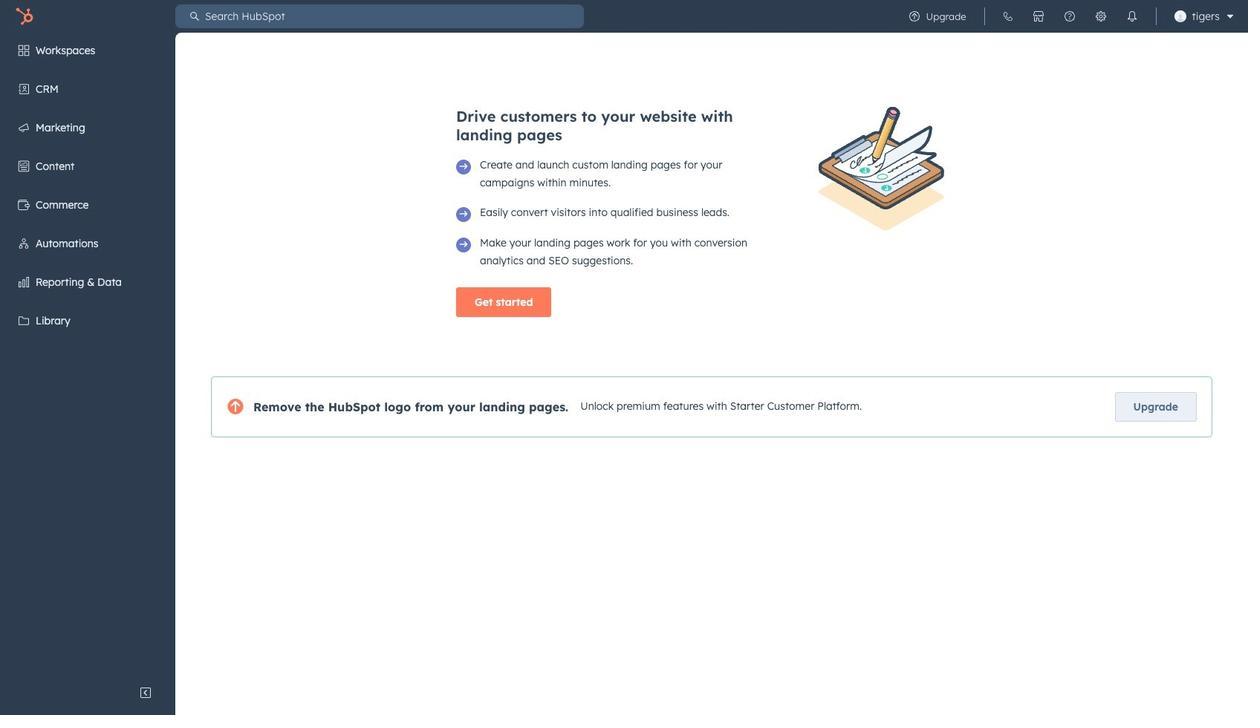 Task type: locate. For each thing, give the bounding box(es) containing it.
0 horizontal spatial menu
[[0, 33, 175, 678]]

help image
[[1064, 10, 1076, 22]]

menu
[[899, 0, 1239, 33], [0, 33, 175, 678]]

notifications image
[[1126, 10, 1138, 22]]

settings image
[[1095, 10, 1107, 22]]



Task type: vqa. For each thing, say whether or not it's contained in the screenshot.
Settings Icon
yes



Task type: describe. For each thing, give the bounding box(es) containing it.
Search HubSpot search field
[[199, 4, 584, 28]]

howard n/a image
[[1174, 10, 1186, 22]]

marketplaces image
[[1033, 10, 1044, 22]]

1 horizontal spatial menu
[[899, 0, 1239, 33]]



